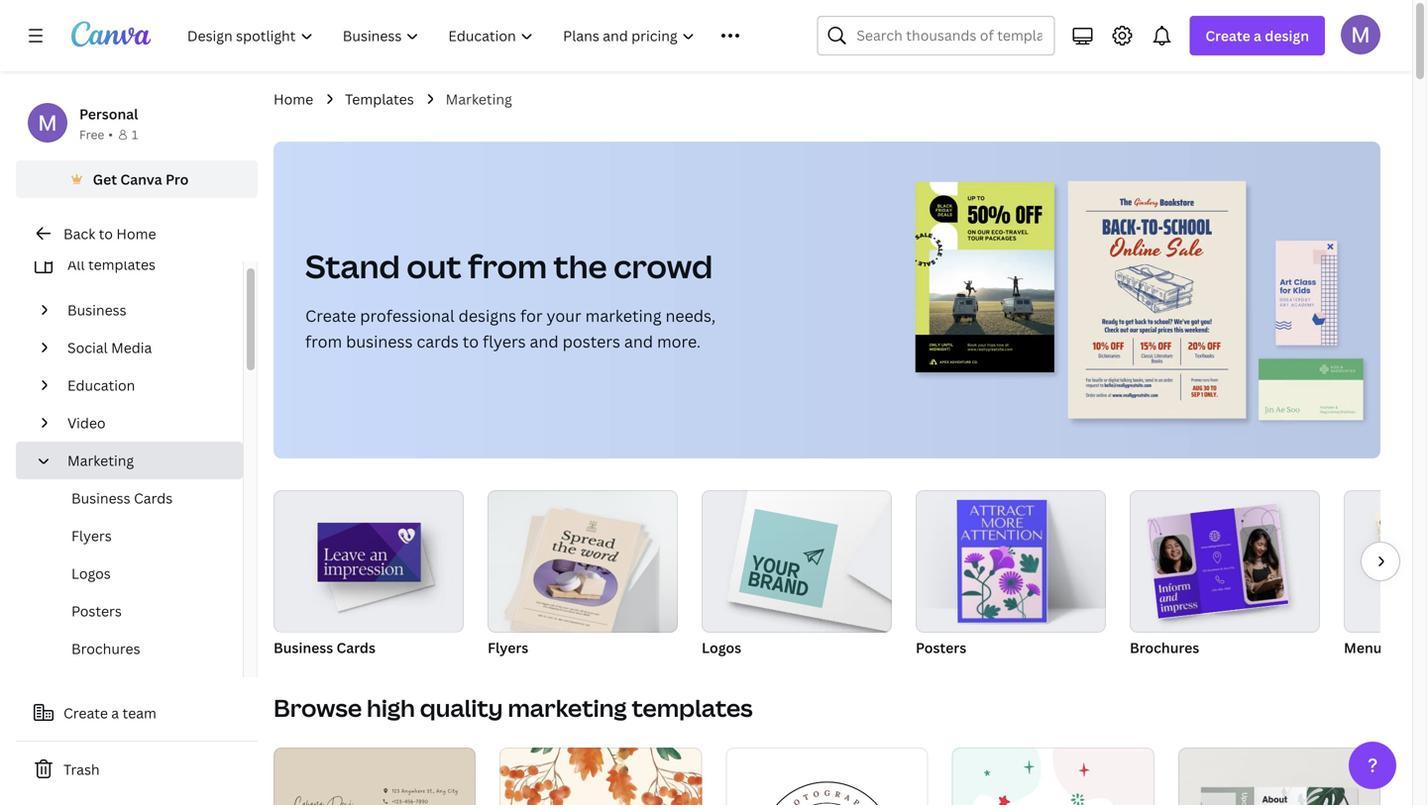 Task type: describe. For each thing, give the bounding box(es) containing it.
templates
[[345, 90, 414, 109]]

create for create a team
[[63, 704, 108, 723]]

free
[[79, 126, 104, 143]]

back to home
[[63, 224, 156, 243]]

1 and from the left
[[530, 331, 559, 352]]

to inside create professional designs for your marketing needs, from business cards to flyers and posters and more.
[[463, 331, 479, 352]]

all templates
[[67, 255, 156, 274]]

for
[[520, 305, 543, 327]]

1 vertical spatial business
[[71, 489, 130, 508]]

brochures link for rightmost the flyers link
[[1130, 491, 1320, 661]]

2 and from the left
[[624, 331, 653, 352]]

0 vertical spatial marketing
[[446, 90, 512, 109]]

0 horizontal spatial home
[[116, 224, 156, 243]]

Search search field
[[857, 17, 1042, 55]]

trash link
[[16, 750, 258, 790]]

posters link for brochures 'link' for the leftmost the flyers link
[[32, 593, 243, 630]]

business cards link for the leftmost the flyers link
[[32, 480, 243, 517]]

templates link
[[345, 88, 414, 110]]

canva
[[120, 170, 162, 189]]

0 vertical spatial from
[[468, 245, 547, 288]]

0 vertical spatial business
[[67, 301, 126, 320]]

1 horizontal spatial cards
[[336, 639, 376, 658]]

browse
[[274, 692, 362, 724]]

quality
[[420, 692, 503, 724]]

education
[[67, 376, 135, 395]]

business link
[[59, 291, 231, 329]]

create a team button
[[16, 694, 258, 733]]

0 vertical spatial flyers
[[71, 527, 112, 546]]

get canva pro
[[93, 170, 189, 189]]

cards
[[417, 331, 459, 352]]

0 horizontal spatial business cards
[[71, 489, 173, 508]]

create for create professional designs for your marketing needs, from business cards to flyers and posters and more.
[[305, 305, 356, 327]]

menus link
[[1344, 491, 1427, 661]]

your
[[546, 305, 581, 327]]

orange illustrated fall festival invitation flyer image
[[500, 748, 702, 806]]

0 vertical spatial templates
[[88, 255, 156, 274]]

a for design
[[1254, 26, 1262, 45]]

flyers
[[483, 331, 526, 352]]

all
[[67, 255, 85, 274]]

1 vertical spatial marketing
[[508, 692, 627, 724]]

business
[[346, 331, 413, 352]]

back
[[63, 224, 95, 243]]

video link
[[59, 404, 231, 442]]

browse high quality marketing templates
[[274, 692, 753, 724]]

0 horizontal spatial cards
[[134, 489, 173, 508]]

more.
[[657, 331, 701, 352]]

logos link for rightmost the flyers link
[[702, 491, 892, 661]]

social
[[67, 338, 108, 357]]

menu image
[[1344, 491, 1427, 633]]

stand
[[305, 245, 400, 288]]

media
[[111, 338, 152, 357]]

business cards link for rightmost the flyers link
[[274, 491, 464, 661]]

posters
[[562, 331, 620, 352]]

maria williams image
[[1341, 15, 1380, 54]]

design
[[1265, 26, 1309, 45]]

menus
[[1344, 639, 1389, 658]]

posters link for brochures 'link' associated with rightmost the flyers link
[[916, 491, 1106, 661]]



Task type: locate. For each thing, give the bounding box(es) containing it.
brochure image inside 'link'
[[1147, 504, 1288, 619]]

1 horizontal spatial templates
[[632, 692, 753, 724]]

business
[[67, 301, 126, 320], [71, 489, 130, 508], [274, 639, 333, 658]]

cards up the high
[[336, 639, 376, 658]]

home left templates link
[[274, 90, 313, 109]]

0 horizontal spatial and
[[530, 331, 559, 352]]

0 horizontal spatial flyers link
[[32, 517, 243, 555]]

0 horizontal spatial templates
[[88, 255, 156, 274]]

a left the team
[[111, 704, 119, 723]]

brochure image
[[1130, 491, 1320, 633], [1147, 504, 1288, 619]]

0 horizontal spatial a
[[111, 704, 119, 723]]

0 horizontal spatial posters link
[[32, 593, 243, 630]]

1 horizontal spatial to
[[463, 331, 479, 352]]

all templates link
[[28, 246, 231, 283]]

0 horizontal spatial from
[[305, 331, 342, 352]]

1 horizontal spatial business cards
[[274, 639, 376, 658]]

and left more.
[[624, 331, 653, 352]]

1 vertical spatial cards
[[336, 639, 376, 658]]

flyer image
[[488, 491, 678, 633], [514, 508, 641, 640]]

stand out from the crowd
[[305, 245, 713, 288]]

1 horizontal spatial business cards link
[[274, 491, 464, 661]]

0 vertical spatial home
[[274, 90, 313, 109]]

get
[[93, 170, 117, 189]]

1 vertical spatial business cards
[[274, 639, 376, 658]]

business cards up browse
[[274, 639, 376, 658]]

0 horizontal spatial business cards link
[[32, 480, 243, 517]]

education link
[[59, 367, 231, 404]]

designs
[[458, 305, 516, 327]]

and
[[530, 331, 559, 352], [624, 331, 653, 352]]

the
[[553, 245, 607, 288]]

1 vertical spatial home
[[116, 224, 156, 243]]

cards
[[134, 489, 173, 508], [336, 639, 376, 658]]

create
[[1205, 26, 1250, 45], [305, 305, 356, 327], [63, 704, 108, 723]]

team
[[122, 704, 156, 723]]

elegant circle signature photography logo image
[[726, 748, 928, 806]]

home up 'all templates' link
[[116, 224, 156, 243]]

poster image
[[916, 491, 1106, 633], [957, 500, 1047, 623]]

0 vertical spatial marketing
[[585, 305, 662, 327]]

a inside button
[[111, 704, 119, 723]]

flyers
[[71, 527, 112, 546], [488, 639, 528, 658]]

1 vertical spatial create
[[305, 305, 356, 327]]

1 horizontal spatial from
[[468, 245, 547, 288]]

1 vertical spatial from
[[305, 331, 342, 352]]

1 vertical spatial marketing
[[67, 451, 134, 470]]

create inside create professional designs for your marketing needs, from business cards to flyers and posters and more.
[[305, 305, 356, 327]]

business card image
[[274, 491, 464, 632], [318, 523, 421, 582]]

1 horizontal spatial brochures
[[1130, 639, 1199, 658]]

logos
[[71, 564, 111, 583], [702, 639, 741, 658]]

0 horizontal spatial logos
[[71, 564, 111, 583]]

back to home link
[[16, 214, 258, 254]]

flyers link
[[488, 491, 678, 661], [32, 517, 243, 555]]

professional
[[360, 305, 455, 327]]

•
[[108, 126, 113, 143]]

0 horizontal spatial brochures
[[71, 640, 140, 659]]

business up browse
[[274, 639, 333, 658]]

social media
[[67, 338, 152, 357]]

from up designs
[[468, 245, 547, 288]]

a inside dropdown button
[[1254, 26, 1262, 45]]

1 vertical spatial to
[[463, 331, 479, 352]]

0 horizontal spatial logos link
[[32, 555, 243, 593]]

marketing inside create professional designs for your marketing needs, from business cards to flyers and posters and more.
[[585, 305, 662, 327]]

0 vertical spatial logos
[[71, 564, 111, 583]]

from
[[468, 245, 547, 288], [305, 331, 342, 352]]

0 horizontal spatial create
[[63, 704, 108, 723]]

1 horizontal spatial a
[[1254, 26, 1262, 45]]

0 vertical spatial business cards
[[71, 489, 173, 508]]

1 vertical spatial templates
[[632, 692, 753, 724]]

create a team
[[63, 704, 156, 723]]

brown  business card image
[[274, 748, 476, 806]]

1 horizontal spatial flyers
[[488, 639, 528, 658]]

out
[[407, 245, 461, 288]]

1 horizontal spatial logos
[[702, 639, 741, 658]]

business cards link
[[32, 480, 243, 517], [274, 491, 464, 661]]

0 vertical spatial to
[[99, 224, 113, 243]]

cards down video link at the bottom of the page
[[134, 489, 173, 508]]

1 horizontal spatial posters link
[[916, 491, 1106, 661]]

0 vertical spatial posters
[[71, 602, 122, 621]]

free •
[[79, 126, 113, 143]]

create inside dropdown button
[[1205, 26, 1250, 45]]

logo image
[[702, 491, 892, 633], [739, 509, 838, 609]]

a
[[1254, 26, 1262, 45], [111, 704, 119, 723]]

brochures link
[[1130, 491, 1320, 661], [32, 630, 243, 668]]

get canva pro button
[[16, 161, 258, 198]]

business cards down video link at the bottom of the page
[[71, 489, 173, 508]]

0 vertical spatial a
[[1254, 26, 1262, 45]]

marketing
[[585, 305, 662, 327], [508, 692, 627, 724]]

business cards
[[71, 489, 173, 508], [274, 639, 376, 658]]

high
[[367, 692, 415, 724]]

create for create a design
[[1205, 26, 1250, 45]]

None search field
[[817, 16, 1055, 55]]

home
[[274, 90, 313, 109], [116, 224, 156, 243]]

create inside button
[[63, 704, 108, 723]]

marketing up the posters
[[585, 305, 662, 327]]

to
[[99, 224, 113, 243], [463, 331, 479, 352]]

0 horizontal spatial brochures link
[[32, 630, 243, 668]]

marketing
[[446, 90, 512, 109], [67, 451, 134, 470]]

a for team
[[111, 704, 119, 723]]

brochures link for the leftmost the flyers link
[[32, 630, 243, 668]]

business up social
[[67, 301, 126, 320]]

create left design
[[1205, 26, 1250, 45]]

to right back
[[99, 224, 113, 243]]

1 horizontal spatial logos link
[[702, 491, 892, 661]]

0 vertical spatial create
[[1205, 26, 1250, 45]]

posters link
[[916, 491, 1106, 661], [32, 593, 243, 630]]

0 horizontal spatial posters
[[71, 602, 122, 621]]

create a design button
[[1190, 16, 1325, 55]]

personal
[[79, 105, 138, 123]]

from left business at the top left of the page
[[305, 331, 342, 352]]

0 horizontal spatial to
[[99, 224, 113, 243]]

0 horizontal spatial flyers
[[71, 527, 112, 546]]

1 vertical spatial logos
[[702, 639, 741, 658]]

top level navigation element
[[174, 16, 769, 55], [174, 16, 769, 55]]

1 horizontal spatial flyers link
[[488, 491, 678, 661]]

1 horizontal spatial create
[[305, 305, 356, 327]]

needs,
[[665, 305, 716, 327]]

marketing up orange illustrated fall festival invitation flyer image
[[508, 692, 627, 724]]

create professional designs for your marketing needs, from business cards to flyers and posters and more.
[[305, 305, 716, 352]]

logos link for the leftmost the flyers link
[[32, 555, 243, 593]]

stand out from the crowd image
[[905, 142, 1380, 459]]

0 vertical spatial cards
[[134, 489, 173, 508]]

home link
[[274, 88, 313, 110]]

from inside create professional designs for your marketing needs, from business cards to flyers and posters and more.
[[305, 331, 342, 352]]

1 vertical spatial flyers
[[488, 639, 528, 658]]

templates
[[88, 255, 156, 274], [632, 692, 753, 724]]

video
[[67, 414, 106, 433]]

crowd
[[613, 245, 713, 288]]

1 vertical spatial posters
[[916, 639, 966, 658]]

create down the stand
[[305, 305, 356, 327]]

trash
[[63, 761, 100, 779]]

1 horizontal spatial brochures link
[[1130, 491, 1320, 661]]

create a design
[[1205, 26, 1309, 45]]

2 vertical spatial business
[[274, 639, 333, 658]]

2 vertical spatial create
[[63, 704, 108, 723]]

1
[[132, 126, 138, 143]]

logos link
[[702, 491, 892, 661], [32, 555, 243, 593]]

brochures
[[1130, 639, 1199, 658], [71, 640, 140, 659]]

1 horizontal spatial posters
[[916, 639, 966, 658]]

a left design
[[1254, 26, 1262, 45]]

red and green illustrative christmas event poster image
[[952, 748, 1154, 806]]

1 horizontal spatial marketing
[[446, 90, 512, 109]]

and down for
[[530, 331, 559, 352]]

create left the team
[[63, 704, 108, 723]]

1 horizontal spatial home
[[274, 90, 313, 109]]

posters
[[71, 602, 122, 621], [916, 639, 966, 658]]

pro
[[165, 170, 189, 189]]

1 vertical spatial a
[[111, 704, 119, 723]]

0 horizontal spatial marketing
[[67, 451, 134, 470]]

1 horizontal spatial and
[[624, 331, 653, 352]]

to down designs
[[463, 331, 479, 352]]

business down video
[[71, 489, 130, 508]]

2 horizontal spatial create
[[1205, 26, 1250, 45]]

social media link
[[59, 329, 231, 367]]

grey and green modern plant studio trifold brochure image
[[1178, 748, 1380, 806]]



Task type: vqa. For each thing, say whether or not it's contained in the screenshot.
the bottommost you
no



